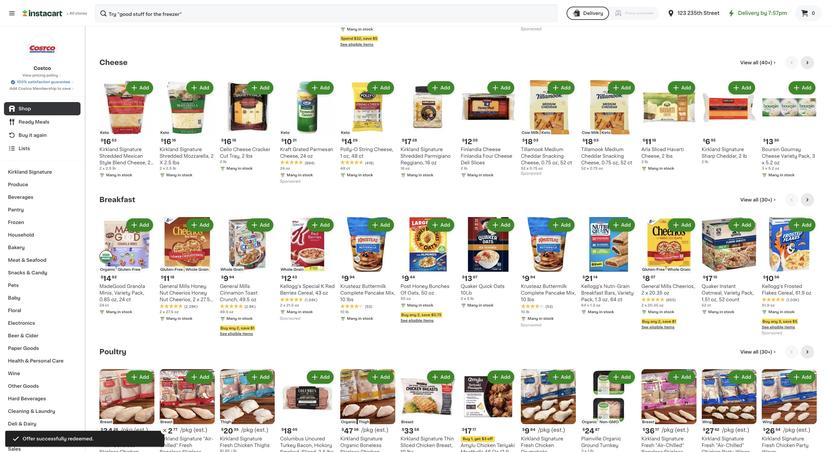 Task type: vqa. For each thing, say whether or not it's contained in the screenshot.
in within the button
yes



Task type: describe. For each thing, give the bounding box(es) containing it.
slices
[[471, 160, 485, 165]]

1 mix, from the left
[[386, 291, 396, 296]]

kirkland for kirkland signature organic boneless skinless chick
[[341, 437, 359, 441]]

style
[[99, 160, 112, 165]]

$ inside $ 10 56
[[764, 276, 766, 279]]

cheese, inside kirkland signature shredded mexican style blend cheese, 2 x 2.5 lbs
[[127, 160, 147, 165]]

amylu
[[461, 443, 476, 448]]

05
[[473, 138, 478, 142]]

keto for $ 10 31
[[281, 131, 290, 134]]

teriyaki
[[497, 443, 515, 448]]

$1 for 8
[[673, 320, 677, 323]]

wings inside kirkland signature fresh chicken party wings
[[763, 450, 777, 452]]

cheese, inside the polly-o string cheese, 1 oz, 48 ct
[[374, 147, 394, 152]]

general mills honey nut cheerios honey nut cheerios, 2 x 27.5 oz
[[160, 284, 210, 309]]

cut
[[220, 154, 229, 158]]

household link
[[4, 229, 81, 241]]

chicken inside the kirkland signature thin sliced chicken breast, 10 lbs
[[416, 443, 436, 448]]

1 (53) from the left
[[365, 305, 373, 309]]

oz inside 21 oz many in stock
[[707, 14, 711, 18]]

2 medium from the left
[[605, 147, 624, 152]]

add for kellogg's nutri-grain breakfast bars, variety pack, 1.3 oz, 64 ct
[[622, 223, 631, 227]]

cheerios, inside general mills cheerios, 2 x 20.35 oz
[[673, 284, 696, 289]]

0 vertical spatial beverages
[[8, 195, 33, 200]]

buy left 1,
[[463, 437, 471, 441]]

add for kirkland signature fresh boneless skinless chick
[[139, 375, 149, 380]]

2 inside general mills cheerios, 2 x 20.35 oz
[[642, 291, 645, 296]]

0 vertical spatial 1
[[99, 14, 101, 18]]

1 finlandia from the top
[[461, 147, 482, 152]]

1 free from the left
[[132, 268, 141, 272]]

add button for kirkland signature fresh "air-chilled" chicken party wings
[[730, 372, 755, 383]]

beer & cider link
[[4, 330, 81, 342]]

(est.) for 9
[[552, 428, 566, 433]]

oz inside kellogg's frosted flakes cereal, 61.9 oz
[[807, 291, 812, 296]]

58
[[415, 428, 420, 432]]

1 milk from the left
[[532, 131, 539, 134]]

policy
[[46, 74, 58, 77]]

kellogg's for 10
[[763, 284, 784, 289]]

/pkg inside $ 34 26 /pkg (est.)
[[121, 428, 133, 433]]

cider
[[25, 334, 38, 338]]

$ inside $ 12 05
[[463, 138, 465, 142]]

oz, inside kellogg's nutri-grain breakfast bars, variety pack, 1.3 oz, 64 ct 64 x 1.3 oz
[[603, 298, 610, 302]]

11 for general mills honey nut cheerios honey nut cheerios, 2 x 27.5 oz
[[164, 275, 170, 282]]

$32.77 per package (estimated) element
[[160, 427, 215, 436]]

meat & seafood
[[8, 258, 46, 263]]

2 krusteaz buttermilk complete pancake mix, 10 lbs from the left
[[521, 284, 576, 302]]

lbs inside kirkland signature shredded mexican style blend cheese, 2 x 2.5 lbs
[[108, 167, 115, 172]]

goods for other goods
[[23, 384, 39, 389]]

7:57pm
[[769, 11, 788, 16]]

chicken inside kirkland signature fresh chicken drumsticks
[[536, 443, 555, 448]]

meat & seafood link
[[4, 254, 81, 267]]

arla
[[642, 147, 651, 152]]

21.5
[[287, 304, 294, 308]]

save for $ 10 56
[[784, 320, 792, 323]]

buy it again link
[[4, 129, 81, 142]]

chilled" inside kirkland signature "air- chilled" fresh boneless skinle
[[160, 443, 178, 448]]

fresh for 20
[[220, 443, 233, 448]]

1 l
[[99, 14, 104, 18]]

14 for $ 14 92
[[103, 275, 111, 282]]

madegood
[[99, 284, 126, 289]]

view all (30+) for 21
[[741, 198, 773, 202]]

2 cheddar from the left
[[582, 154, 602, 158]]

/pkg (est.) for 26
[[784, 428, 811, 433]]

cello cheese cracker cut tray, 2 lbs 2 lb
[[220, 147, 271, 164]]

shredded for 17
[[401, 154, 424, 158]]

sliced inside the kirkland signature thin sliced chicken breast, 10 lbs
[[401, 443, 415, 448]]

health
[[8, 359, 24, 364]]

product group containing 33
[[401, 370, 456, 452]]

1 2 l from the left
[[160, 14, 165, 18]]

add for columbus uncured turkey bacon, hickory smoked, sliced, 2.5 lbs
[[320, 375, 330, 380]]

/pkg for 26
[[784, 428, 796, 433]]

wings inside kirkland signature fresh "air-chilled" chicken party wings
[[736, 450, 751, 452]]

$ inside $ 24 87
[[583, 428, 586, 432]]

$ 24 87
[[583, 428, 600, 435]]

/pkg (est.) for 27
[[723, 428, 750, 433]]

view all (30+) for 24
[[741, 350, 773, 355]]

baby
[[8, 296, 20, 300]]

2 tillamook from the left
[[582, 147, 604, 152]]

costco inside "add costco membership to save" 'link'
[[18, 87, 32, 91]]

1 horizontal spatial 64
[[611, 298, 617, 302]]

pack, for 14
[[132, 291, 144, 296]]

3 $ 9 94 from the left
[[523, 275, 536, 282]]

granola
[[127, 284, 145, 289]]

add costco membership to save link
[[10, 86, 75, 92]]

1 cow milk keto from the left
[[522, 131, 551, 134]]

many inside 18 oz many in stock
[[649, 21, 659, 24]]

$ inside $ 20 35
[[221, 428, 224, 432]]

3 breast from the left
[[402, 421, 414, 424]]

2 milk from the left
[[592, 131, 600, 134]]

9 inside $9.84 per package (estimated) element
[[525, 428, 530, 435]]

1 vertical spatial 5.2
[[769, 167, 775, 170]]

$ 12 05
[[463, 138, 478, 145]]

add button for quaker instant oatmeal, variety pack, 1.51 oz, 52 count
[[730, 219, 755, 231]]

oz inside kraft grated parmesan cheese, 24 oz
[[308, 154, 313, 158]]

organic gluten-free
[[100, 268, 141, 272]]

buy left it
[[19, 133, 28, 138]]

5 keto from the left
[[542, 131, 551, 134]]

thighs
[[254, 443, 270, 448]]

variety for 14
[[114, 291, 131, 296]]

many inside button
[[227, 21, 237, 24]]

100%
[[17, 80, 27, 84]]

chicken inside kirkland signature fresh "air-chilled" chicken party wings
[[702, 450, 721, 452]]

$ 13 30
[[764, 138, 780, 145]]

$ inside $ 10 31
[[282, 138, 284, 142]]

kirkland signature shredded mozzarella, 2 x 2.5 lbs 2 x 2.5 lb
[[160, 147, 214, 170]]

in inside button
[[238, 21, 241, 24]]

29
[[353, 138, 358, 142]]

stock inside 21 oz many in stock
[[725, 21, 735, 24]]

save for $ 9 94
[[241, 326, 250, 330]]

gournay
[[781, 147, 802, 152]]

$3
[[482, 437, 487, 441]]

$ 11 18 for general mills honey nut cheerios honey nut cheerios, 2 x 27.5 oz
[[161, 275, 175, 282]]

buy for $ 9 44
[[402, 313, 409, 317]]

& for beer
[[20, 334, 24, 338]]

2 inside the general mills honey nut cheerios honey nut cheerios, 2 x 27.5 oz
[[193, 298, 196, 302]]

lbs inside the kirkland signature thin sliced chicken breast, 10 lbs
[[407, 450, 414, 452]]

add for kirkland signature shredded parmigiano reggiano, 16 oz
[[441, 85, 451, 90]]

add for kirkland signature fresh "air-chilled" boneless skinle
[[682, 375, 692, 380]]

mills for 8
[[661, 284, 672, 289]]

item carousel region containing cheese
[[99, 56, 818, 188]]

polly-o string cheese, 1 oz, 48 ct
[[341, 147, 394, 158]]

1 pancake from the left
[[365, 291, 385, 296]]

see for $ 10 56
[[763, 326, 770, 329]]

26 inside $ 34 26 /pkg (est.)
[[114, 428, 118, 432]]

add for kirkland signature shredded mexican style blend cheese, 2 x 2.5 lbs
[[139, 85, 149, 90]]

product group containing 47
[[341, 370, 396, 452]]

1 horizontal spatial 26
[[766, 428, 776, 435]]

65
[[293, 428, 298, 432]]

buy any 2, save $1 see eligible items for 9
[[220, 326, 255, 336]]

shredded inside kirkland signature shredded mexican style blend cheese, 2 x 2.5 lbs
[[99, 154, 122, 158]]

24 down madegood
[[119, 298, 125, 302]]

12 for $ 12 43
[[284, 275, 292, 282]]

cracker
[[252, 147, 271, 152]]

eligible for $ 10 56
[[771, 326, 784, 329]]

2 $ 18 03 from the left
[[583, 138, 599, 145]]

buy for $ 8 07
[[643, 320, 650, 323]]

0 horizontal spatial 64
[[582, 304, 587, 308]]

ready
[[19, 120, 34, 124]]

2 l from the left
[[163, 14, 165, 18]]

2 94 from the left
[[350, 276, 355, 279]]

lbs inside kirkland signature shredded mozzarella, 2 x 2.5 lbs 2 x 2.5 lb
[[173, 160, 180, 165]]

2 inside kirkland signature shredded mexican style blend cheese, 2 x 2.5 lbs
[[148, 160, 151, 165]]

floral link
[[4, 304, 81, 317]]

grated
[[293, 147, 309, 152]]

1 vertical spatial 49.5
[[220, 311, 228, 314]]

items for $ 10 56
[[785, 326, 796, 329]]

x inside kirkland signature shredded mexican style blend cheese, 2 x 2.5 lbs
[[152, 160, 154, 165]]

0 horizontal spatial 3
[[763, 167, 765, 170]]

2 pancake from the left
[[546, 291, 566, 296]]

$47.38 per package (estimated) element
[[341, 427, 396, 436]]

1 krusteaz from the left
[[341, 284, 361, 289]]

(1.34k)
[[305, 299, 318, 302]]

general for 11
[[160, 284, 178, 289]]

sales
[[8, 447, 21, 452]]

$ inside $ 26 54
[[764, 428, 766, 432]]

$9.84 per package (estimated) element
[[521, 427, 576, 436]]

lb inside kirkland signature shredded mozzarella, 2 x 2.5 lbs 2 x 2.5 lb
[[173, 167, 176, 170]]

gluten-free whole grain for 11
[[160, 268, 209, 272]]

product group containing 24
[[582, 370, 637, 452]]

general for 9
[[220, 284, 238, 289]]

$5 inside buy any 3, save $5 see eligible items
[[793, 320, 798, 323]]

add button for general mills honey nut cheerios honey nut cheerios, 2 x 27.5 oz
[[187, 219, 213, 231]]

$ inside $ 32 77
[[161, 428, 164, 432]]

in inside 21 oz many in stock
[[720, 21, 724, 24]]

add for krusteaz buttermilk complete pancake mix, 10 lbs
[[381, 223, 390, 227]]

$ inside $ 47 38
[[342, 428, 344, 432]]

(416)
[[365, 161, 374, 165]]

6 keto from the left
[[602, 131, 611, 134]]

crunch,
[[220, 298, 238, 302]]

1 $ 9 94 from the left
[[221, 275, 234, 282]]

ct inside the polly-o string cheese, 1 oz, 48 ct
[[359, 154, 364, 158]]

lb inside arla sliced havarti cheese, 2 lbs 2 lb
[[645, 160, 649, 164]]

2 mix, from the left
[[567, 291, 576, 296]]

buy any 3, save $5 see eligible items
[[763, 320, 798, 329]]

1 vertical spatial 61.9
[[763, 304, 770, 308]]

84
[[531, 428, 536, 432]]

1,
[[471, 437, 474, 441]]

deli & dairy
[[8, 422, 36, 427]]

21 inside 21 oz many in stock
[[702, 14, 706, 18]]

30
[[775, 138, 780, 142]]

x inside the general mills honey nut cheerios honey nut cheerios, 2 x 27.5 oz
[[197, 298, 200, 302]]

see inside spend $32, save $5 see eligible items
[[341, 43, 348, 46]]

1 thigh from the left
[[221, 421, 231, 424]]

$27.62 per package (estimated) element
[[702, 427, 757, 436]]

48 inside the polly-o string cheese, 1 oz, 48 ct
[[352, 154, 358, 158]]

2 $ 9 94 from the left
[[342, 275, 355, 282]]

signature for kirkland signature fresh chicken drumsticks
[[541, 437, 564, 441]]

finlandia cheese finlandia four cheese deli slices 2 lb
[[461, 147, 513, 170]]

whole grain for 9
[[221, 268, 244, 272]]

24 left 87
[[586, 428, 595, 435]]

view all (30+) button for 24
[[738, 346, 780, 359]]

$ inside $ 9 44
[[402, 276, 405, 279]]

$ 27 62
[[704, 428, 720, 435]]

all
[[70, 12, 74, 15]]

eligible inside spend $32, save $5 see eligible items
[[349, 43, 362, 46]]

& for snacks
[[26, 271, 30, 275]]

stock inside 18 oz many in stock
[[664, 21, 675, 24]]

drumsticks
[[521, 450, 548, 452]]

24 down kraft
[[280, 167, 285, 170]]

1 whole from the left
[[186, 268, 198, 272]]

add button for kirkland signature organic boneless skinless chick
[[368, 372, 394, 383]]

successfully
[[36, 437, 67, 441]]

1 inside the polly-o string cheese, 1 oz, 48 ct
[[341, 154, 343, 158]]

cheese inside boursin gournay cheese variety pack, 3 x 5.2 oz 3 x 5.2 oz
[[763, 154, 781, 158]]

"air- inside kirkland signature "air- chilled" fresh boneless skinle
[[203, 437, 213, 441]]

product group containing 21
[[582, 217, 637, 316]]

quaker for 13
[[461, 284, 478, 289]]

2, for general mills cheerios, 2 x 20.35 oz
[[659, 320, 662, 323]]

24 inside kraft grated parmesan cheese, 24 oz
[[301, 154, 307, 158]]

& for cleaning
[[30, 409, 34, 414]]

any for $ 9 44
[[410, 313, 417, 317]]

wing for 27
[[703, 421, 713, 424]]

43 inside kellogg's special k red berries cereal, 43 oz
[[316, 291, 322, 296]]

cereal, inside kellogg's special k red berries cereal, 43 oz
[[298, 291, 314, 296]]

1 cow from the left
[[522, 131, 531, 134]]

$1 for 9
[[251, 326, 255, 330]]

buy for $ 9 94
[[221, 326, 228, 330]]

view all (30+) button for 21
[[738, 193, 780, 206]]

1 cheddar from the left
[[521, 154, 542, 158]]

1 gluten- from the left
[[118, 268, 132, 272]]

product group containing 26
[[763, 370, 818, 452]]

oz inside kellogg's special k red berries cereal, 43 oz
[[323, 291, 328, 296]]

oz, inside madegood granola minis, variety pack, 0.85 oz, 24 ct 24 ct
[[111, 298, 118, 302]]

quaker for 17
[[702, 284, 719, 289]]

signature for kirkland signature shredded mexican style blend cheese, 2 x 2.5 lbs
[[119, 147, 142, 152]]

kirkland signature shredded mexican style blend cheese, 2 x 2.5 lbs
[[99, 147, 154, 172]]

quick
[[479, 284, 493, 289]]

1 vertical spatial 1.3
[[591, 304, 596, 308]]

fresh for 27
[[702, 443, 715, 448]]

1 krusteaz buttermilk complete pancake mix, 10 lbs from the left
[[341, 284, 396, 302]]

ready meals button
[[4, 115, 81, 129]]

2 10 lb from the left
[[521, 311, 530, 314]]

2 cow milk keto from the left
[[582, 131, 611, 134]]

0 horizontal spatial 21
[[586, 275, 593, 282]]

2 inside button
[[763, 14, 765, 18]]

item carousel region containing poultry
[[99, 346, 818, 452]]

view for 18
[[741, 60, 753, 65]]

0 vertical spatial 3
[[813, 154, 816, 158]]

lbs inside arla sliced havarti cheese, 2 lbs 2 lb
[[666, 154, 673, 158]]

add for finlandia cheese finlandia four cheese deli slices
[[501, 85, 511, 90]]

kellogg's nutri-grain breakfast bars, variety pack, 1.3 oz, 64 ct 64 x 1.3 oz
[[582, 284, 634, 308]]

boneless inside kirkland signature fresh boneless skinless chick
[[114, 443, 135, 448]]

1 complete from the left
[[341, 291, 364, 296]]

organic inside plainville  organic ground turnkey
[[603, 437, 622, 441]]

items inside spend $32, save $5 see eligible items
[[363, 43, 374, 46]]

2 cow from the left
[[582, 131, 591, 134]]

$ inside $ 14 29
[[342, 138, 344, 142]]

stores
[[75, 12, 87, 15]]

$5 inside spend $32, save $5 see eligible items
[[373, 37, 378, 40]]

keto for $ 16 53
[[100, 131, 109, 134]]

lb inside cello cheese cracker cut tray, 2 lbs 2 lb
[[223, 160, 227, 164]]

15
[[714, 276, 718, 279]]

tray,
[[230, 154, 241, 158]]

oz inside general mills cheerios, 2 x 20.35 oz
[[664, 291, 670, 296]]

2 l inside button
[[763, 14, 768, 18]]

21 oz many in stock
[[702, 14, 735, 24]]

2 tillamook medium cheddar snacking cheese, 0.75 oz, 52 ct 52 x 0.75 oz from the left
[[582, 147, 633, 170]]

56
[[775, 276, 780, 279]]

offer successfully redeemed.
[[23, 437, 94, 441]]

all for 10
[[754, 198, 759, 202]]

oats
[[494, 284, 505, 289]]

fresh for 36
[[642, 443, 655, 448]]

variety inside kellogg's nutri-grain breakfast bars, variety pack, 1.3 oz, 64 ct 64 x 1.3 oz
[[618, 291, 634, 296]]

reggiano,
[[401, 160, 424, 165]]

kirkland signature organic boneless skinless chick
[[341, 437, 383, 452]]

0 horizontal spatial 50
[[401, 297, 406, 301]]

$ inside $ 36 17
[[643, 428, 646, 432]]

home goods link
[[4, 431, 81, 443]]

0 vertical spatial 1.3
[[595, 298, 602, 302]]

$ inside $ 17 17
[[463, 428, 465, 432]]

gal
[[349, 21, 355, 24]]

add button for kellogg's nutri-grain breakfast bars, variety pack, 1.3 oz, 64 ct
[[609, 219, 635, 231]]

hard beverages
[[8, 397, 46, 401]]

add costco membership to save
[[10, 87, 71, 91]]

chicken inside the kirkland signature fresh chicken thighs
[[234, 443, 253, 448]]

2 krusteaz from the left
[[521, 284, 542, 289]]

signature for kirkland signature shredded parmigiano reggiano, 16 oz 16 oz
[[421, 147, 443, 152]]

1 vertical spatial 20.35
[[648, 304, 659, 308]]

organic inside kirkland signature organic boneless skinless chick
[[341, 443, 359, 448]]

87
[[596, 428, 600, 432]]

44
[[410, 276, 415, 279]]

1 vertical spatial beverages
[[21, 397, 46, 401]]

8
[[646, 275, 651, 282]]

post honey bunches of oats, 50 oz 50 oz
[[401, 284, 450, 301]]

many in stock inside button
[[227, 21, 253, 24]]

save inside spend $32, save $5 see eligible items
[[363, 37, 372, 40]]

0 horizontal spatial deli
[[8, 422, 17, 427]]

$ inside $ 17 28
[[402, 138, 405, 142]]

add button for kirkland signature fresh boneless skinless chick
[[127, 372, 152, 383]]

gluten-free whole grain for 8
[[643, 268, 691, 272]]

2 l button
[[763, 0, 818, 27]]

seafood
[[26, 258, 46, 263]]

add button for boursin gournay cheese variety pack, 3 x 5.2 oz
[[790, 82, 816, 94]]

health & personal care
[[8, 359, 64, 364]]

product group containing 20
[[220, 370, 275, 452]]

13 for $ 13 67
[[465, 275, 473, 282]]

eligible for $ 8 07
[[650, 326, 664, 329]]

add for kirkland signature fresh chicken thighs
[[260, 375, 270, 380]]

0 horizontal spatial breakfast
[[99, 196, 135, 203]]

add button for kirkland signature fresh chicken drumsticks
[[549, 372, 574, 383]]

24 down 0.85
[[99, 304, 104, 308]]

turnkey
[[600, 443, 619, 448]]

party inside kirkland signature fresh "air-chilled" chicken party wings
[[723, 450, 735, 452]]

0 vertical spatial 5.2
[[766, 160, 774, 165]]

pack, inside kellogg's nutri-grain breakfast bars, variety pack, 1.3 oz, 64 ct 64 x 1.3 oz
[[582, 298, 594, 302]]

$ 12 43
[[282, 275, 297, 282]]

1 03 from the left
[[534, 138, 539, 142]]

1 buttermilk from the left
[[362, 284, 386, 289]]

20
[[224, 428, 233, 435]]

add for madegood granola minis, variety pack, 0.85 oz, 24 ct
[[139, 223, 149, 227]]

quaker instant oatmeal, variety pack, 1.51 oz, 52 count 52 ct
[[702, 284, 755, 308]]

(40+)
[[760, 60, 773, 65]]

$ 16 53
[[101, 138, 117, 145]]

18 inside 18 oz many in stock
[[642, 14, 646, 18]]

kirkland signature "air- chilled" fresh boneless skinle
[[160, 437, 213, 452]]

$ inside "$ 21 14"
[[583, 276, 586, 279]]

goods for paper goods
[[23, 346, 39, 351]]

/pkg for 32
[[180, 428, 192, 433]]

cello
[[220, 147, 232, 152]]

$ inside $ 18 65
[[282, 428, 284, 432]]

l inside button
[[766, 14, 768, 18]]

1 10 lb from the left
[[341, 311, 349, 314]]

turkey
[[280, 443, 296, 448]]



Task type: locate. For each thing, give the bounding box(es) containing it.
lbs inside columbus uncured turkey bacon, hickory smoked, sliced, 2.5 lbs
[[327, 450, 334, 452]]

kellogg's down "$ 21 14"
[[582, 284, 603, 289]]

24 down grated
[[301, 154, 307, 158]]

(est.) left close toast icon at the left bottom of the page
[[134, 428, 148, 433]]

0 horizontal spatial 2,
[[237, 326, 240, 330]]

product group containing 34
[[99, 370, 154, 452]]

save down '2 x 20.35 oz'
[[663, 320, 672, 323]]

2 x 21.5 oz
[[280, 304, 299, 308]]

arla sliced havarti cheese, 2 lbs 2 lb
[[642, 147, 684, 164]]

spend $32, save $5 see eligible items
[[341, 37, 378, 46]]

/pkg for 47
[[362, 428, 373, 433]]

chilled" inside kirkland signature fresh "air-chilled" chicken party wings
[[727, 443, 745, 448]]

electronics
[[8, 321, 35, 326]]

0 horizontal spatial skinless
[[99, 450, 119, 452]]

gluten-free whole grain up cheerios
[[160, 268, 209, 272]]

1 vertical spatial cheerios,
[[169, 298, 192, 302]]

3
[[813, 154, 816, 158], [763, 167, 765, 170]]

many in stock
[[106, 21, 132, 24], [166, 21, 193, 24], [227, 21, 253, 24], [528, 21, 554, 24], [588, 21, 615, 24], [347, 27, 373, 31], [227, 167, 253, 170], [649, 167, 675, 170], [106, 173, 132, 177], [166, 173, 193, 177], [287, 173, 313, 177], [347, 173, 373, 177], [408, 173, 434, 177], [468, 173, 494, 177], [769, 173, 795, 177], [408, 304, 434, 308], [468, 304, 494, 308], [106, 311, 132, 314], [287, 311, 313, 314], [588, 311, 615, 314], [649, 311, 675, 314], [709, 311, 735, 314], [769, 311, 795, 314], [166, 317, 193, 321], [227, 317, 253, 321], [347, 317, 373, 321], [528, 317, 554, 321]]

chicken up drumsticks
[[536, 443, 555, 448]]

x inside quaker quick oats 10lb 2 x 5 lb
[[464, 297, 467, 301]]

(est.) up kirkland signature fresh "air-chilled" chicken party wings
[[736, 428, 750, 433]]

61.9 oz
[[763, 304, 775, 308]]

krusteaz right oats
[[521, 284, 542, 289]]

0 horizontal spatial snacking
[[543, 154, 564, 158]]

$ 9 94
[[221, 275, 234, 282], [342, 275, 355, 282], [523, 275, 536, 282]]

any inside buy any 2, save $0.75 see eligible items
[[410, 313, 417, 317]]

signature down $47.38 per package (estimated) element
[[361, 437, 383, 441]]

kirkland down $ 17 28
[[401, 147, 420, 152]]

48 down the polly-
[[341, 167, 346, 170]]

fresh inside kirkland signature "air- chilled" fresh boneless skinle
[[179, 443, 192, 448]]

product group
[[280, 0, 335, 26], [341, 0, 396, 47], [521, 0, 576, 33], [99, 80, 154, 179], [160, 80, 215, 179], [220, 80, 275, 173], [280, 80, 335, 185], [341, 80, 396, 179], [401, 80, 456, 179], [461, 80, 516, 179], [521, 80, 576, 177], [582, 80, 637, 171], [642, 80, 697, 173], [702, 80, 757, 165], [763, 80, 818, 179], [99, 217, 154, 316], [160, 217, 215, 323], [220, 217, 275, 337], [280, 217, 335, 322], [341, 217, 396, 323], [401, 217, 456, 324], [461, 217, 516, 310], [521, 217, 576, 329], [582, 217, 637, 316], [642, 217, 697, 330], [702, 217, 757, 316], [763, 217, 818, 337], [99, 370, 154, 452], [160, 370, 215, 452], [220, 370, 275, 452], [280, 370, 335, 452], [341, 370, 396, 452], [401, 370, 456, 452], [461, 370, 516, 452], [521, 370, 576, 452], [582, 370, 637, 452], [642, 370, 697, 452], [702, 370, 757, 452], [763, 370, 818, 452]]

kirkland up sharp
[[702, 147, 721, 152]]

0 vertical spatial $ 11 18
[[643, 138, 657, 145]]

14 for $ 14 29
[[344, 138, 352, 145]]

signature up parmigiano
[[421, 147, 443, 152]]

kraft grated parmesan cheese, 24 oz
[[280, 147, 333, 158]]

items inside buy any 3, save $5 see eligible items
[[785, 326, 796, 329]]

cereal, inside kellogg's frosted flakes cereal, 61.9 oz
[[779, 291, 795, 296]]

3 /pkg (est.) from the left
[[362, 428, 389, 433]]

2 03 from the left
[[594, 138, 599, 142]]

2 $ 16 16 from the left
[[221, 138, 236, 145]]

1 horizontal spatial 21
[[702, 14, 706, 18]]

pack, down granola
[[132, 291, 144, 296]]

2 thigh from the left
[[359, 421, 370, 424]]

signature for kirkland signature fresh chicken party wings
[[783, 437, 805, 441]]

0 horizontal spatial party
[[723, 450, 735, 452]]

add button for madegood granola minis, variety pack, 0.85 oz, 24 ct
[[127, 219, 152, 231]]

2 whole grain from the left
[[281, 268, 304, 272]]

/pkg (est.) for 36
[[662, 428, 690, 433]]

/pkg (est.) inside $26.54 per package (estimated) element
[[784, 428, 811, 433]]

1 fresh from the left
[[99, 443, 112, 448]]

4 /pkg from the left
[[362, 428, 373, 433]]

4 keto from the left
[[341, 131, 350, 134]]

1 horizontal spatial $ 9 94
[[342, 275, 355, 282]]

kirkland inside kirkland signature fresh chicken party wings
[[763, 437, 781, 441]]

kellogg's frosted flakes cereal, 61.9 oz
[[763, 284, 812, 296]]

$ 33 58
[[402, 428, 420, 435]]

$ inside $ 13 30
[[764, 138, 766, 142]]

/pkg (est.) up kirkland signature fresh chicken drumsticks
[[539, 428, 566, 433]]

breast up 34
[[100, 421, 112, 424]]

shredded up style
[[99, 154, 122, 158]]

5 (est.) from the left
[[552, 428, 566, 433]]

signature inside kirkland signature sharp cheddar, 2 lb 2 lb
[[722, 147, 745, 152]]

sliced right "arla" on the top
[[652, 147, 667, 152]]

costco inside costco "link"
[[34, 66, 51, 71]]

service type group
[[567, 7, 660, 20]]

kirkland inside kirkland signature "air- chilled" fresh boneless skinle
[[160, 437, 179, 441]]

7 /pkg from the left
[[723, 428, 735, 433]]

1 general from the left
[[160, 284, 178, 289]]

add for boursin gournay cheese variety pack, 3 x 5.2 oz
[[803, 85, 812, 90]]

whole up cheerios
[[186, 268, 198, 272]]

item badge image
[[99, 250, 113, 264]]

1 tillamook from the left
[[521, 147, 544, 152]]

kirkland for kirkland signature shredded mozzarella, 2 x 2.5 lbs 2 x 2.5 lb
[[160, 147, 179, 152]]

1 horizontal spatial 2 l
[[763, 14, 768, 18]]

0 vertical spatial view all (30+)
[[741, 198, 773, 202]]

(30+)
[[760, 198, 773, 202], [760, 350, 773, 355]]

5 fresh from the left
[[642, 443, 655, 448]]

0 vertical spatial 12
[[465, 138, 473, 145]]

1 nut from the top
[[160, 291, 168, 296]]

kirkland down $ 36 17
[[642, 437, 661, 441]]

buy 1, get $3 off
[[463, 437, 493, 441]]

1 vertical spatial $5
[[793, 320, 798, 323]]

product group containing (8.34k)
[[521, 0, 576, 33]]

14 inside "$ 21 14"
[[594, 276, 598, 279]]

1 vertical spatial 48
[[341, 167, 346, 170]]

13
[[766, 138, 774, 145], [465, 275, 473, 282]]

tillamook
[[521, 147, 544, 152], [582, 147, 604, 152]]

1 vertical spatial 27.5
[[166, 311, 174, 314]]

17 inside $ 17 17
[[473, 428, 477, 432]]

fresh inside the kirkland signature fresh chicken thighs
[[220, 443, 233, 448]]

wings
[[736, 450, 751, 452], [763, 450, 777, 452]]

other
[[8, 384, 22, 389]]

2 item carousel region from the top
[[99, 193, 818, 340]]

1 snacking from the left
[[543, 154, 564, 158]]

61.9 inside kellogg's frosted flakes cereal, 61.9 oz
[[796, 291, 806, 296]]

signature inside kirkland signature shredded mexican style blend cheese, 2 x 2.5 lbs
[[119, 147, 142, 152]]

4 whole from the left
[[668, 268, 680, 272]]

kirkland
[[99, 147, 118, 152], [160, 147, 179, 152], [401, 147, 420, 152], [702, 147, 721, 152], [8, 170, 28, 174], [99, 437, 118, 441], [160, 437, 179, 441], [220, 437, 239, 441], [341, 437, 359, 441], [401, 437, 420, 441], [521, 437, 540, 441], [642, 437, 661, 441], [702, 437, 721, 441], [763, 437, 781, 441]]

2 all from the top
[[754, 198, 759, 202]]

8 /pkg from the left
[[784, 428, 796, 433]]

cheese, inside kraft grated parmesan cheese, 24 oz
[[280, 154, 299, 158]]

$32,
[[354, 37, 363, 40]]

add for kirkland signature "air- chilled" fresh boneless skinle
[[200, 375, 209, 380]]

0 vertical spatial 64
[[611, 298, 617, 302]]

0 horizontal spatial tillamook
[[521, 147, 544, 152]]

18 oz many in stock
[[642, 14, 675, 24]]

product group containing 6
[[702, 80, 757, 165]]

save inside buy any 3, save $5 see eligible items
[[784, 320, 792, 323]]

buy inside buy any 3, save $5 see eligible items
[[763, 320, 771, 323]]

fresh inside kirkland signature fresh "air-chilled" chicken party wings
[[702, 443, 715, 448]]

27.5 inside the general mills honey nut cheerios honey nut cheerios, 2 x 27.5 oz
[[201, 298, 210, 302]]

see down '49.5 oz'
[[220, 332, 227, 336]]

1 horizontal spatial tillamook medium cheddar snacking cheese, 0.75 oz, 52 ct 52 x 0.75 oz
[[582, 147, 633, 170]]

17 inside $ 36 17
[[656, 428, 660, 432]]

ct inside kellogg's nutri-grain breakfast bars, variety pack, 1.3 oz, 64 ct 64 x 1.3 oz
[[618, 298, 623, 302]]

20.35 down general mills cheerios, 2 x 20.35 oz
[[648, 304, 659, 308]]

1 horizontal spatial mix,
[[567, 291, 576, 296]]

count
[[727, 298, 740, 302]]

35
[[234, 428, 239, 432]]

x
[[152, 160, 154, 165], [763, 160, 765, 165], [103, 167, 105, 170], [163, 167, 165, 170], [527, 167, 529, 170], [587, 167, 590, 170], [766, 167, 768, 170], [646, 291, 649, 296], [464, 297, 467, 301], [197, 298, 200, 302], [284, 304, 286, 308], [588, 304, 590, 308], [645, 304, 647, 308], [163, 311, 165, 314]]

1 keto from the left
[[100, 131, 109, 134]]

$ inside $ 33 58
[[402, 428, 405, 432]]

1 horizontal spatial whole grain
[[281, 268, 304, 272]]

1 wing from the left
[[703, 421, 713, 424]]

2 whole from the left
[[221, 268, 233, 272]]

product group containing 8
[[642, 217, 697, 330]]

general inside general mills cheerios, 2 x 20.35 oz
[[642, 284, 660, 289]]

party down $27.62 per package (estimated) element
[[723, 450, 735, 452]]

2 horizontal spatial $ 9 94
[[523, 275, 536, 282]]

see inside buy any 2, save $0.75 see eligible items
[[401, 319, 408, 323]]

0 vertical spatial 61.9
[[796, 291, 806, 296]]

add button for kirkland signature fresh chicken party wings
[[790, 372, 816, 383]]

2 free from the left
[[175, 268, 183, 272]]

1 horizontal spatial 11
[[646, 138, 652, 145]]

2.5 inside columbus uncured turkey bacon, hickory smoked, sliced, 2.5 lbs
[[319, 450, 326, 452]]

32
[[164, 428, 173, 435]]

add for arla sliced havarti cheese, 2 lbs
[[682, 85, 692, 90]]

10lb
[[461, 291, 472, 296]]

ct inside quaker instant oatmeal, variety pack, 1.51 oz, 52 count 52 ct
[[708, 304, 712, 308]]

2 kellogg's from the left
[[582, 284, 603, 289]]

beverages link
[[4, 191, 81, 204]]

eligible for $ 9 44
[[409, 319, 423, 323]]

1 vertical spatial nut
[[160, 298, 168, 302]]

kirkland up produce
[[8, 170, 28, 174]]

deli left slices
[[461, 160, 470, 165]]

signature down the $32.77 per package (estimated) element
[[180, 437, 202, 441]]

produce
[[8, 182, 28, 187]]

2 vertical spatial goods
[[24, 434, 39, 439]]

chicken down '58'
[[416, 443, 436, 448]]

43 down k
[[316, 291, 322, 296]]

1 cereal, from the left
[[298, 291, 314, 296]]

amylu chicken teriyaki meatballs 46 oz   (2.
[[461, 443, 515, 452]]

$1
[[673, 320, 677, 323], [251, 326, 255, 330]]

2 snacking from the left
[[603, 154, 625, 158]]

"air- down the $32.77 per package (estimated) element
[[203, 437, 213, 441]]

4 /pkg (est.) from the left
[[539, 428, 566, 433]]

67
[[473, 276, 478, 279]]

0 horizontal spatial sliced
[[401, 443, 415, 448]]

27.5 down cheerios
[[166, 311, 174, 314]]

16
[[103, 138, 111, 145], [164, 138, 171, 145], [224, 138, 232, 145], [172, 138, 176, 142], [232, 138, 236, 142], [426, 160, 431, 165], [401, 167, 405, 170]]

1 horizontal spatial general
[[220, 284, 238, 289]]

3 /pkg from the left
[[241, 428, 253, 433]]

close toast image
[[162, 428, 167, 433]]

Search field
[[96, 5, 558, 22]]

& left dairy
[[19, 422, 22, 427]]

of
[[401, 291, 407, 296]]

50
[[422, 291, 428, 296], [401, 297, 406, 301]]

thigh
[[221, 421, 231, 424], [359, 421, 370, 424]]

x inside kirkland signature shredded mozzarella, 2 x 2.5 lbs 2 x 2.5 lb
[[163, 167, 165, 170]]

$ inside $ 13 67
[[463, 276, 465, 279]]

2 horizontal spatial general
[[642, 284, 660, 289]]

product group containing 32
[[160, 370, 215, 452]]

$ 16 16 up x
[[161, 138, 176, 145]]

add for cello cheese cracker cut tray, 2 lbs
[[260, 85, 270, 90]]

add for kirkland signature fresh "air-chilled" chicken party wings
[[742, 375, 752, 380]]

1 $ 16 16 from the left
[[161, 138, 176, 145]]

organic for organic non-gmo
[[582, 421, 597, 424]]

product group containing 36
[[642, 370, 697, 452]]

0 horizontal spatial cow
[[522, 131, 531, 134]]

0 vertical spatial cheerios,
[[673, 284, 696, 289]]

kirkland down $ 47 38
[[341, 437, 359, 441]]

1 horizontal spatial 48
[[352, 154, 358, 158]]

signature up cheddar,
[[722, 147, 745, 152]]

free up granola
[[132, 268, 141, 272]]

variety inside madegood granola minis, variety pack, 0.85 oz, 24 ct 24 ct
[[114, 291, 131, 296]]

gluten- up 07
[[643, 268, 657, 272]]

add button for amylu chicken teriyaki meatballs 46 oz   (2.
[[489, 372, 514, 383]]

1 horizontal spatial 13
[[766, 138, 774, 145]]

$ 16 16 for kirkland
[[161, 138, 176, 145]]

1 horizontal spatial gluten-
[[160, 268, 175, 272]]

& right health
[[25, 359, 29, 364]]

breakfast
[[99, 196, 135, 203], [582, 291, 604, 296]]

beverages up cleaning & laundry
[[21, 397, 46, 401]]

1 vertical spatial 2,
[[659, 320, 662, 323]]

chilled" down $ 32 77
[[160, 443, 178, 448]]

4 breast from the left
[[643, 421, 655, 424]]

breakfast inside kellogg's nutri-grain breakfast bars, variety pack, 1.3 oz, 64 ct 64 x 1.3 oz
[[582, 291, 604, 296]]

3 item carousel region from the top
[[99, 346, 818, 452]]

add for tillamook medium cheddar snacking cheese, 0.75 oz, 52 ct
[[622, 85, 631, 90]]

1 item carousel region from the top
[[99, 56, 818, 188]]

skinless inside kirkland signature organic boneless skinless chick
[[341, 450, 360, 452]]

items for $ 9 44
[[424, 319, 434, 323]]

fresh for 34
[[99, 443, 112, 448]]

pancake
[[365, 291, 385, 296], [546, 291, 566, 296]]

signature inside the kirkland signature thin sliced chicken breast, 10 lbs
[[421, 437, 443, 441]]

lists link
[[4, 142, 81, 155]]

0 horizontal spatial "air-
[[203, 437, 213, 441]]

view inside popup button
[[741, 60, 753, 65]]

$34.26 per package (estimated) element
[[99, 427, 154, 436]]

4 fresh from the left
[[521, 443, 534, 448]]

$ 32 77
[[161, 428, 178, 435]]

kirkland for kirkland signature sharp cheddar, 2 lb 2 lb
[[702, 147, 721, 152]]

get
[[475, 437, 481, 441]]

0 vertical spatial deli
[[461, 160, 470, 165]]

signature inside the kirkland signature fresh chicken thighs
[[240, 437, 262, 441]]

1 horizontal spatial buy any 2, save $1 see eligible items
[[642, 320, 677, 329]]

delivery
[[739, 11, 760, 16], [584, 11, 604, 16]]

add for plainville  organic ground turnkey
[[622, 375, 631, 380]]

$ inside $ 12 43
[[282, 276, 284, 279]]

boneless down $ 32 77
[[160, 450, 181, 452]]

8 (est.) from the left
[[797, 428, 811, 433]]

kellogg's inside kellogg's frosted flakes cereal, 61.9 oz
[[763, 284, 784, 289]]

signature
[[119, 147, 142, 152], [180, 147, 202, 152], [421, 147, 443, 152], [722, 147, 745, 152], [29, 170, 52, 174], [119, 437, 142, 441], [180, 437, 202, 441], [240, 437, 262, 441], [361, 437, 383, 441], [421, 437, 443, 441], [541, 437, 564, 441], [662, 437, 684, 441], [722, 437, 745, 441], [783, 437, 805, 441]]

/pkg (est.) for 47
[[362, 428, 389, 433]]

1 horizontal spatial 49.5
[[240, 298, 250, 302]]

buy any 2, save $1 see eligible items for 8
[[642, 320, 677, 329]]

eligible inside buy any 2, save $0.75 see eligible items
[[409, 319, 423, 323]]

(est.) up kirkland signature fresh chicken party wings
[[797, 428, 811, 433]]

kellogg's inside kellogg's special k red berries cereal, 43 oz
[[280, 284, 302, 289]]

2 inside quaker quick oats 10lb 2 x 5 lb
[[461, 297, 463, 301]]

/pkg (est.) up kirkland signature fresh chicken party wings
[[784, 428, 811, 433]]

1 /pkg from the left
[[121, 428, 133, 433]]

1 horizontal spatial (53)
[[546, 305, 553, 309]]

mozzarella,
[[184, 154, 210, 158]]

1 (30+) from the top
[[760, 198, 773, 202]]

$36.17 per package (estimated) element
[[642, 427, 697, 436]]

wing up 27 at the right bottom
[[703, 421, 713, 424]]

3 general from the left
[[642, 284, 660, 289]]

0 vertical spatial finlandia
[[461, 147, 482, 152]]

organic thigh
[[341, 421, 370, 424]]

cereal,
[[298, 291, 314, 296], [779, 291, 795, 296]]

product group containing 27
[[702, 370, 757, 452]]

0 vertical spatial breakfast
[[99, 196, 135, 203]]

1 horizontal spatial 3
[[813, 154, 816, 158]]

1 horizontal spatial $ 16 16
[[221, 138, 236, 145]]

5 /pkg from the left
[[539, 428, 550, 433]]

eligible inside buy any 3, save $5 see eligible items
[[771, 326, 784, 329]]

& for meat
[[21, 258, 25, 263]]

kellogg's for 12
[[280, 284, 302, 289]]

kirkland for kirkland signature fresh chicken thighs
[[220, 437, 239, 441]]

see down 61.9 oz at the bottom of the page
[[763, 326, 770, 329]]

general inside the general mills honey nut cheerios honey nut cheerios, 2 x 27.5 oz
[[160, 284, 178, 289]]

2 shredded from the left
[[160, 154, 183, 158]]

sliced down "33"
[[401, 443, 415, 448]]

any for $ 8 07
[[651, 320, 658, 323]]

by
[[761, 11, 768, 16]]

party down $26.54 per package (estimated) element
[[797, 443, 809, 448]]

(est.) up kirkland signature fresh "air-chilled" boneless skinle
[[675, 428, 690, 433]]

boneless down $47.38 per package (estimated) element
[[360, 443, 382, 448]]

hard
[[8, 397, 20, 401]]

123 235th street
[[678, 11, 720, 16]]

12 for $ 12 05
[[465, 138, 473, 145]]

sharp
[[702, 154, 716, 158]]

1 horizontal spatial tillamook
[[582, 147, 604, 152]]

variety for 17
[[725, 291, 741, 296]]

add for kirkland signature sharp cheddar, 2 lb
[[742, 85, 752, 90]]

signature down $26.54 per package (estimated) element
[[783, 437, 805, 441]]

0 horizontal spatial krusteaz buttermilk complete pancake mix, 10 lbs
[[341, 284, 396, 302]]

kirkland inside kirkland signature fresh chicken drumsticks
[[521, 437, 540, 441]]

0 horizontal spatial cow milk keto
[[522, 131, 551, 134]]

2, inside buy any 2, save $0.75 see eligible items
[[418, 313, 421, 317]]

chilled" for 27
[[727, 443, 745, 448]]

add button for columbus uncured turkey bacon, hickory smoked, sliced, 2.5 lbs
[[308, 372, 333, 383]]

any left 3,
[[772, 320, 778, 323]]

fresh down 34
[[99, 443, 112, 448]]

chilled" down $27.62 per package (estimated) element
[[727, 443, 745, 448]]

satisfaction
[[28, 80, 50, 84]]

cleaning & laundry
[[8, 409, 55, 414]]

bunches
[[429, 284, 450, 289]]

2 buttermilk from the left
[[543, 284, 567, 289]]

mills for 9
[[240, 284, 250, 289]]

1 horizontal spatial 12
[[465, 138, 473, 145]]

parmesan
[[310, 147, 333, 152]]

kirkland for kirkland signature
[[8, 170, 28, 174]]

$
[[101, 138, 103, 142], [161, 138, 164, 142], [221, 138, 224, 142], [282, 138, 284, 142], [342, 138, 344, 142], [402, 138, 405, 142], [463, 138, 465, 142], [523, 138, 525, 142], [583, 138, 586, 142], [643, 138, 646, 142], [704, 138, 706, 142], [764, 138, 766, 142], [101, 276, 103, 279], [161, 276, 164, 279], [221, 276, 224, 279], [282, 276, 284, 279], [342, 276, 344, 279], [402, 276, 405, 279], [463, 276, 465, 279], [523, 276, 525, 279], [583, 276, 586, 279], [643, 276, 646, 279], [704, 276, 706, 279], [764, 276, 766, 279], [101, 428, 103, 432], [161, 428, 164, 432], [221, 428, 224, 432], [282, 428, 284, 432], [342, 428, 344, 432], [402, 428, 405, 432], [463, 428, 465, 432], [523, 428, 525, 432], [583, 428, 586, 432], [643, 428, 646, 432], [704, 428, 706, 432], [764, 428, 766, 432]]

2 chilled" from the left
[[666, 443, 685, 448]]

1 horizontal spatial kellogg's
[[582, 284, 603, 289]]

kirkland for kirkland signature fresh boneless skinless chick
[[99, 437, 118, 441]]

0 vertical spatial 50
[[422, 291, 428, 296]]

2, down '2 x 20.35 oz'
[[659, 320, 662, 323]]

delivery for delivery
[[584, 11, 604, 16]]

20.35 up '2 x 20.35 oz'
[[650, 291, 663, 296]]

0 horizontal spatial l
[[102, 14, 104, 18]]

keto for $ 16 16
[[160, 131, 169, 134]]

thin
[[444, 437, 454, 441]]

0 horizontal spatial 49.5
[[220, 311, 228, 314]]

add button for kirkland signature shredded parmigiano reggiano, 16 oz
[[428, 82, 454, 94]]

0 vertical spatial all
[[754, 60, 759, 65]]

boneless inside kirkland signature organic boneless skinless chick
[[360, 443, 382, 448]]

0 horizontal spatial wings
[[736, 450, 751, 452]]

ground
[[582, 443, 599, 448]]

plainville  organic ground turnkey
[[582, 437, 622, 448]]

(30+) for 21
[[760, 198, 773, 202]]

buy down '2 x 20.35 oz'
[[643, 320, 650, 323]]

1 $ 18 03 from the left
[[523, 138, 539, 145]]

wing
[[703, 421, 713, 424], [763, 421, 773, 424]]

0 vertical spatial goods
[[23, 346, 39, 351]]

off
[[488, 437, 493, 441]]

0 horizontal spatial whole grain
[[221, 268, 244, 272]]

None search field
[[95, 4, 559, 23]]

see inside buy any 3, save $5 see eligible items
[[763, 326, 770, 329]]

pets
[[8, 283, 19, 288]]

add for quaker instant oatmeal, variety pack, 1.51 oz, 52 count
[[742, 223, 752, 227]]

instant
[[720, 284, 736, 289]]

chilled" for 36
[[666, 443, 685, 448]]

$ 11 18 for arla sliced havarti cheese, 2 lbs
[[643, 138, 657, 145]]

cheese inside cello cheese cracker cut tray, 2 lbs 2 lb
[[233, 147, 251, 152]]

0 vertical spatial sliced
[[652, 147, 667, 152]]

mills up (655)
[[661, 284, 672, 289]]

1 all from the top
[[754, 60, 759, 65]]

& right beer
[[20, 334, 24, 338]]

delivery for delivery by 7:57pm
[[739, 11, 760, 16]]

add button for kirkland signature fresh "air-chilled" boneless skinle
[[669, 372, 695, 383]]

shop
[[19, 106, 31, 111]]

lb inside finlandia cheese finlandia four cheese deli slices 2 lb
[[464, 167, 468, 170]]

signature inside kirkland signature fresh boneless skinless chick
[[119, 437, 142, 441]]

poultry
[[99, 349, 127, 356]]

64
[[611, 298, 617, 302], [582, 304, 587, 308]]

0 horizontal spatial thigh
[[221, 421, 231, 424]]

47
[[344, 428, 353, 435]]

$ inside "$ 17 15"
[[704, 276, 706, 279]]

1 vertical spatial deli
[[8, 422, 17, 427]]

2 cereal, from the left
[[779, 291, 795, 296]]

save down (2.8k)
[[241, 326, 250, 330]]

organic for organic thigh
[[341, 421, 356, 424]]

costco down 100%
[[18, 87, 32, 91]]

3 all from the top
[[754, 350, 759, 355]]

signature down $36.17 per package (estimated) element
[[662, 437, 684, 441]]

see down spend
[[341, 43, 348, 46]]

& up dairy
[[30, 409, 34, 414]]

3 94 from the left
[[531, 276, 536, 279]]

0 horizontal spatial 03
[[534, 138, 539, 142]]

$ 17 15
[[704, 275, 718, 282]]

48 down o
[[352, 154, 358, 158]]

kirkland for kirkland signature "air- chilled" fresh boneless skinle
[[160, 437, 179, 441]]

kellogg's inside kellogg's nutri-grain breakfast bars, variety pack, 1.3 oz, 64 ct 64 x 1.3 oz
[[582, 284, 603, 289]]

4 (est.) from the left
[[375, 428, 389, 433]]

meals
[[35, 120, 49, 124]]

see for $ 9 94
[[220, 332, 227, 336]]

shredded inside kirkland signature shredded parmigiano reggiano, 16 oz 16 oz
[[401, 154, 424, 158]]

$20.35 per package (estimated) element
[[220, 427, 275, 436]]

mills inside general mills cinnamon toast crunch, 49.5 oz
[[240, 284, 250, 289]]

$ inside $ 14 92
[[101, 276, 103, 279]]

boneless inside kirkland signature "air- chilled" fresh boneless skinle
[[160, 450, 181, 452]]

deli inside finlandia cheese finlandia four cheese deli slices 2 lb
[[461, 160, 470, 165]]

0 vertical spatial $5
[[373, 37, 378, 40]]

$ 16 16 for cello
[[221, 138, 236, 145]]

0 horizontal spatial general
[[160, 284, 178, 289]]

1 vertical spatial party
[[723, 450, 735, 452]]

1 horizontal spatial cheddar
[[582, 154, 602, 158]]

2 horizontal spatial 14
[[594, 276, 598, 279]]

49.5 inside general mills cinnamon toast crunch, 49.5 oz
[[240, 298, 250, 302]]

1 skinless from the left
[[99, 450, 119, 452]]

organic up turnkey
[[603, 437, 622, 441]]

3 mills from the left
[[661, 284, 672, 289]]

& right 'meat'
[[21, 258, 25, 263]]

0 vertical spatial 48
[[352, 154, 358, 158]]

(30+) for 24
[[760, 350, 773, 355]]

2 horizontal spatial 94
[[531, 276, 536, 279]]

skinless for 47
[[341, 450, 360, 452]]

see
[[341, 43, 348, 46], [401, 319, 408, 323], [642, 326, 649, 329], [763, 326, 770, 329], [220, 332, 227, 336]]

fresh down $ 26 54
[[763, 443, 775, 448]]

2 2 l from the left
[[763, 14, 768, 18]]

/pkg (est.) up kirkland signature fresh "air-chilled" chicken party wings
[[723, 428, 750, 433]]

items for $ 9 94
[[243, 332, 253, 336]]

1 horizontal spatial gluten-free whole grain
[[643, 268, 691, 272]]

shredded for 16
[[160, 154, 183, 158]]

2 gluten-free whole grain from the left
[[643, 268, 691, 272]]

14 left the "92"
[[103, 275, 111, 282]]

product group containing 1.32 gal
[[341, 0, 396, 47]]

fresh down 20
[[220, 443, 233, 448]]

0 horizontal spatial 10 lb
[[341, 311, 349, 314]]

(est.) for 36
[[675, 428, 690, 433]]

goods down dairy
[[24, 434, 39, 439]]

bacon,
[[297, 443, 313, 448]]

1 horizontal spatial 14
[[344, 138, 352, 145]]

cow
[[522, 131, 531, 134], [582, 131, 591, 134]]

2 /pkg from the left
[[180, 428, 192, 433]]

64 down "$ 21 14"
[[582, 304, 587, 308]]

1 vertical spatial $1
[[251, 326, 255, 330]]

49.5 up (2.8k)
[[240, 298, 250, 302]]

x inside kellogg's nutri-grain breakfast bars, variety pack, 1.3 oz, 64 ct 64 x 1.3 oz
[[588, 304, 590, 308]]

(est.) up kirkland signature organic boneless skinless chick
[[375, 428, 389, 433]]

see down '2 x 20.35 oz'
[[642, 326, 649, 329]]

kirkland inside kirkland signature fresh boneless skinless chick
[[99, 437, 118, 441]]

view for 24
[[741, 350, 753, 355]]

1 vertical spatial all
[[754, 198, 759, 202]]

13 for $ 13 30
[[766, 138, 774, 145]]

11
[[646, 138, 652, 145], [164, 275, 170, 282]]

breakfast down "$ 21 14"
[[582, 291, 604, 296]]

1 horizontal spatial cow milk keto
[[582, 131, 611, 134]]

6 (est.) from the left
[[675, 428, 690, 433]]

0 horizontal spatial cheerios,
[[169, 298, 192, 302]]

0 vertical spatial 20.35
[[650, 291, 663, 296]]

2 quaker from the left
[[702, 284, 719, 289]]

chicken inside amylu chicken teriyaki meatballs 46 oz   (2.
[[477, 443, 496, 448]]

3 fresh from the left
[[220, 443, 233, 448]]

item carousel region
[[99, 56, 818, 188], [99, 193, 818, 340], [99, 346, 818, 452]]

2 skinless from the left
[[341, 450, 360, 452]]

wine
[[8, 371, 20, 376]]

1 medium from the left
[[545, 147, 564, 152]]

1 horizontal spatial 03
[[594, 138, 599, 142]]

0 horizontal spatial mills
[[179, 284, 190, 289]]

2 vertical spatial item carousel region
[[99, 346, 818, 452]]

1 horizontal spatial buttermilk
[[543, 284, 567, 289]]

kirkland for kirkland signature thin sliced chicken breast, 10 lbs
[[401, 437, 420, 441]]

43 inside $ 12 43
[[292, 276, 297, 279]]

(est.) inside $47.38 per package (estimated) element
[[375, 428, 389, 433]]

7 (est.) from the left
[[736, 428, 750, 433]]

kirkland down $ 26 54
[[763, 437, 781, 441]]

0 vertical spatial 13
[[766, 138, 774, 145]]

0 horizontal spatial cheddar
[[521, 154, 542, 158]]

(est.) up kirkland signature fresh chicken drumsticks
[[552, 428, 566, 433]]

3 (est.) from the left
[[255, 428, 269, 433]]

64 down bars,
[[611, 298, 617, 302]]

signature for kirkland signature fresh "air-chilled" chicken party wings
[[722, 437, 745, 441]]

signature for kirkland signature "air- chilled" fresh boneless skinle
[[180, 437, 202, 441]]

0 vertical spatial costco
[[34, 66, 51, 71]]

kirkland for kirkland signature shredded parmigiano reggiano, 16 oz 16 oz
[[401, 147, 420, 152]]

1 view all (30+) from the top
[[741, 198, 773, 202]]

instacart logo image
[[23, 9, 62, 17]]

any inside buy any 3, save $5 see eligible items
[[772, 320, 778, 323]]

1 horizontal spatial $1
[[673, 320, 677, 323]]

11 up "arla" on the top
[[646, 138, 652, 145]]

/pkg right 35
[[241, 428, 253, 433]]

1 horizontal spatial cereal,
[[779, 291, 795, 296]]

costco logo image
[[28, 34, 57, 64]]

27.5 left the crunch,
[[201, 298, 210, 302]]

add for polly-o string cheese, 1 oz, 48 ct
[[381, 85, 390, 90]]

red
[[326, 284, 335, 289]]

1 shredded from the left
[[99, 154, 122, 158]]

2 inside finlandia cheese finlandia four cheese deli slices 2 lb
[[461, 167, 463, 170]]

3 whole from the left
[[281, 268, 293, 272]]

17 for $ 17 28
[[405, 138, 412, 145]]

1 horizontal spatial "air-
[[656, 443, 666, 448]]

"air- inside kirkland signature fresh "air-chilled" chicken party wings
[[716, 443, 727, 448]]

1 /pkg (est.) from the left
[[180, 428, 208, 433]]

0 horizontal spatial 2 l
[[160, 14, 165, 18]]

"air- for 27
[[716, 443, 727, 448]]

2 view all (30+) from the top
[[741, 350, 773, 355]]

minis,
[[99, 291, 113, 296]]

$ inside $ 16 53
[[101, 138, 103, 142]]

0 vertical spatial item carousel region
[[99, 56, 818, 188]]

/pkg (est.) for 20
[[241, 428, 269, 433]]

fresh down 27 at the right bottom
[[702, 443, 715, 448]]

1 horizontal spatial complete
[[521, 291, 545, 296]]

eligible for $ 9 94
[[228, 332, 242, 336]]

3 l from the left
[[766, 14, 768, 18]]

kirkland signature link
[[4, 166, 81, 178]]

0 horizontal spatial tillamook medium cheddar snacking cheese, 0.75 oz, 52 ct 52 x 0.75 oz
[[521, 147, 573, 170]]

1 horizontal spatial wing
[[763, 421, 773, 424]]

beer & cider
[[8, 334, 38, 338]]

2 view all (30+) button from the top
[[738, 346, 780, 359]]

1 vertical spatial 21
[[586, 275, 593, 282]]

add
[[139, 85, 149, 90], [200, 85, 209, 90], [260, 85, 270, 90], [320, 85, 330, 90], [381, 85, 390, 90], [441, 85, 451, 90], [501, 85, 511, 90], [561, 85, 571, 90], [622, 85, 631, 90], [682, 85, 692, 90], [742, 85, 752, 90], [803, 85, 812, 90], [10, 87, 17, 91], [139, 223, 149, 227], [200, 223, 209, 227], [260, 223, 270, 227], [320, 223, 330, 227], [381, 223, 390, 227], [441, 223, 451, 227], [501, 223, 511, 227], [561, 223, 571, 227], [622, 223, 631, 227], [682, 223, 692, 227], [742, 223, 752, 227], [803, 223, 812, 227], [139, 375, 149, 380], [200, 375, 209, 380], [260, 375, 270, 380], [320, 375, 330, 380], [381, 375, 390, 380], [441, 375, 451, 380], [501, 375, 511, 380], [561, 375, 571, 380], [622, 375, 631, 380], [682, 375, 692, 380], [742, 375, 752, 380], [803, 375, 812, 380]]

1 horizontal spatial medium
[[605, 147, 624, 152]]

cheerios
[[169, 291, 190, 296]]

save inside "add costco membership to save" 'link'
[[62, 87, 71, 91]]

quaker quick oats 10lb 2 x 5 lb
[[461, 284, 505, 301]]

$ 34 26 /pkg (est.)
[[101, 428, 148, 435]]

general up 'cinnamon'
[[220, 284, 238, 289]]

2 nut from the top
[[160, 298, 168, 302]]

breakfast down the 2 x 2.5 lb
[[99, 196, 135, 203]]

/pkg for 20
[[241, 428, 253, 433]]

0 horizontal spatial 26
[[114, 428, 118, 432]]

/pkg (est.) right 38
[[362, 428, 389, 433]]

2 fresh from the left
[[179, 443, 192, 448]]

$ 21 14
[[583, 275, 598, 282]]

0 horizontal spatial pancake
[[365, 291, 385, 296]]

add button
[[127, 82, 152, 94], [187, 82, 213, 94], [247, 82, 273, 94], [308, 82, 333, 94], [368, 82, 394, 94], [428, 82, 454, 94], [489, 82, 514, 94], [549, 82, 574, 94], [609, 82, 635, 94], [669, 82, 695, 94], [730, 82, 755, 94], [790, 82, 816, 94], [127, 219, 152, 231], [187, 219, 213, 231], [247, 219, 273, 231], [308, 219, 333, 231], [368, 219, 394, 231], [428, 219, 454, 231], [489, 219, 514, 231], [549, 219, 574, 231], [609, 219, 635, 231], [669, 219, 695, 231], [730, 219, 755, 231], [790, 219, 816, 231], [127, 372, 152, 383], [187, 372, 213, 383], [247, 372, 273, 383], [308, 372, 333, 383], [368, 372, 394, 383], [428, 372, 454, 383], [489, 372, 514, 383], [549, 372, 574, 383], [609, 372, 635, 383], [669, 372, 695, 383], [730, 372, 755, 383], [790, 372, 816, 383]]

2 (53) from the left
[[546, 305, 553, 309]]

0
[[812, 11, 816, 16]]

& left candy
[[26, 271, 30, 275]]

1 horizontal spatial quaker
[[702, 284, 719, 289]]

/pkg for 9
[[539, 428, 550, 433]]

item carousel region containing breakfast
[[99, 193, 818, 340]]

add button for krusteaz buttermilk complete pancake mix, 10 lbs
[[368, 219, 394, 231]]

fresh inside kirkland signature fresh chicken drumsticks
[[521, 443, 534, 448]]

cheese, inside arla sliced havarti cheese, 2 lbs 2 lb
[[642, 154, 661, 158]]

2 complete from the left
[[521, 291, 545, 296]]

organic up $ 14 92
[[100, 268, 115, 272]]

breast for 32
[[160, 421, 173, 424]]

spend
[[341, 37, 353, 40]]

1 horizontal spatial 1
[[341, 154, 343, 158]]

whole up $ 12 43
[[281, 268, 293, 272]]

2 finlandia from the top
[[461, 154, 482, 158]]

2 (est.) from the left
[[194, 428, 208, 433]]

$26.54 per package (estimated) element
[[763, 427, 818, 436]]

/pkg (est.) up kirkland signature "air- chilled" fresh boneless skinle
[[180, 428, 208, 433]]

$ 11 18
[[643, 138, 657, 145], [161, 275, 175, 282]]

11 up cheerios
[[164, 275, 170, 282]]

1 94 from the left
[[229, 276, 234, 279]]

pack, for 13
[[799, 154, 812, 158]]

2, left $0.75
[[418, 313, 421, 317]]

breast for 36
[[643, 421, 655, 424]]

fresh down 36
[[642, 443, 655, 448]]

★★★★★
[[280, 160, 304, 165], [280, 160, 304, 165], [341, 160, 364, 165], [341, 160, 364, 165], [280, 298, 304, 302], [280, 298, 304, 302], [642, 298, 665, 302], [642, 298, 665, 302], [763, 298, 786, 302], [763, 298, 786, 302], [160, 304, 183, 309], [160, 304, 183, 309], [220, 304, 243, 309], [220, 304, 243, 309], [341, 304, 364, 309], [341, 304, 364, 309], [521, 304, 545, 309], [521, 304, 545, 309]]

$ inside $ 34 26 /pkg (est.)
[[101, 428, 103, 432]]

sponsored badge image
[[280, 21, 300, 24], [521, 27, 542, 31], [521, 172, 542, 176], [280, 180, 300, 184], [280, 317, 300, 321], [521, 324, 542, 327], [763, 332, 783, 335]]

stock inside many in stock button
[[242, 21, 253, 24]]

k
[[321, 284, 324, 289]]

deli up home on the left bottom of the page
[[8, 422, 17, 427]]

/pkg (est.) inside $20.35 per package (estimated) element
[[241, 428, 269, 433]]

/pkg right 54
[[784, 428, 796, 433]]

3 chilled" from the left
[[727, 443, 745, 448]]

kirkland for kirkland signature shredded mexican style blend cheese, 2 x 2.5 lbs
[[99, 147, 118, 152]]

$ 16 16 up cello
[[221, 138, 236, 145]]

any down '2 x 20.35 oz'
[[651, 320, 658, 323]]

1 tillamook medium cheddar snacking cheese, 0.75 oz, 52 ct 52 x 0.75 oz from the left
[[521, 147, 573, 170]]

delivery button
[[567, 7, 610, 20]]

3 shredded from the left
[[401, 154, 424, 158]]

/pkg right 84 at bottom
[[539, 428, 550, 433]]

6 /pkg (est.) from the left
[[723, 428, 750, 433]]

add button for kirkland signature shredded mozzarella, 2 x 2.5 lbs
[[187, 82, 213, 94]]

cheerios, up (655)
[[673, 284, 696, 289]]

variety inside quaker instant oatmeal, variety pack, 1.51 oz, 52 count 52 ct
[[725, 291, 741, 296]]

mills inside the general mills honey nut cheerios honey nut cheerios, 2 x 27.5 oz
[[179, 284, 190, 289]]

kirkland inside the kirkland signature thin sliced chicken breast, 10 lbs
[[401, 437, 420, 441]]

1 horizontal spatial skinless
[[341, 450, 360, 452]]

x
[[160, 160, 163, 165]]

1 horizontal spatial $ 18 03
[[583, 138, 599, 145]]

organic down $ 47 38
[[341, 443, 359, 448]]

(est.) for 47
[[375, 428, 389, 433]]

7.5
[[582, 14, 587, 18]]

signature inside kirkland signature "air- chilled" fresh boneless skinle
[[180, 437, 202, 441]]

1 l from the left
[[102, 14, 104, 18]]

1 horizontal spatial snacking
[[603, 154, 625, 158]]

kirkland for kirkland signature fresh chicken drumsticks
[[521, 437, 540, 441]]

(8.34k)
[[546, 9, 560, 13]]

hickory
[[314, 443, 332, 448]]



